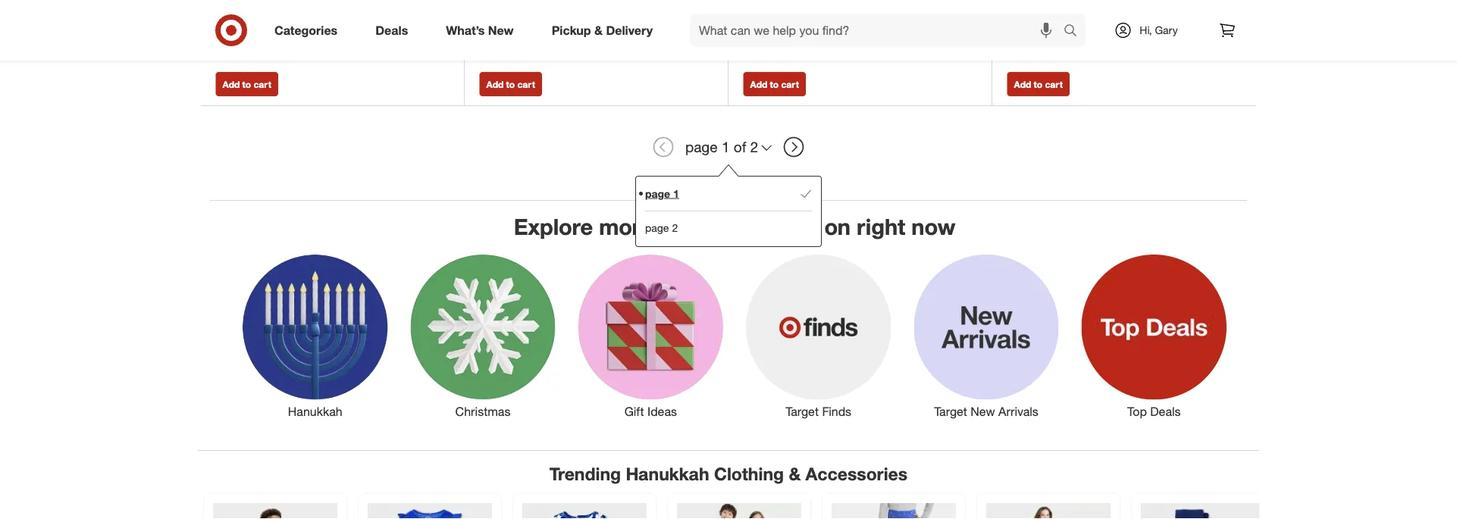 Task type: describe. For each thing, give the bounding box(es) containing it.
2 inside in stock at  spring valley ready within 2 hours with pickup
[[808, 32, 814, 45]]

add to cart button for * exclusions apply.
[[480, 72, 542, 96]]

with
[[846, 32, 866, 45]]

add for * exclusions apply. in stock at  spring valley ready within 2 hours
[[1015, 78, 1032, 90]]

2 inside * exclusions apply. in stock at  spring valley ready within 2 hours
[[1072, 46, 1078, 59]]

of for 1
[[734, 138, 747, 156]]

deals inside "link"
[[376, 23, 408, 38]]

add to cart button for in stock at  spring valley ready within 2 hours with pickup
[[744, 72, 806, 96]]

1 for page 1
[[674, 187, 679, 200]]

add to cart for * exclusions apply.
[[487, 78, 535, 90]]

what's new
[[446, 23, 514, 38]]

page 1 of 2 button
[[679, 130, 779, 164]]

hours inside * exclusions apply. in stock at  spring valley ready within 2 hours
[[1081, 46, 1107, 59]]

valley inside in stock at  spring valley ready within 2 hours with pickup
[[830, 17, 858, 30]]

cart for * exclusions apply. in stock at  spring valley ready within 2 hours
[[1046, 78, 1063, 90]]

new for target
[[971, 404, 996, 419]]

new for what's
[[488, 23, 514, 38]]

1 horizontal spatial &
[[789, 464, 801, 485]]

page for page 1 of 2
[[686, 138, 718, 156]]

1 add to cart from the left
[[223, 78, 271, 90]]

0 horizontal spatial exclusions apply. link
[[484, 15, 566, 28]]

in stock at  spring valley ready within 2 hours with pickup
[[744, 17, 901, 45]]

1 for page 1 of 2
[[722, 138, 730, 156]]

2 inside dropdown button
[[751, 138, 759, 156]]

target for target finds
[[786, 404, 819, 419]]

spring inside * exclusions apply. in stock at  spring valley ready within 2 hours
[[1060, 31, 1091, 44]]

search button
[[1057, 14, 1094, 50]]

target finds link
[[735, 252, 903, 420]]

target for target new arrivals
[[935, 404, 968, 419]]

page 2
[[646, 221, 678, 235]]

gift ideas
[[625, 404, 677, 419]]

at inside * exclusions apply. in stock at  spring valley ready within 2 hours
[[1048, 31, 1057, 44]]

christmas
[[456, 404, 511, 419]]

add to cart for * exclusions apply. in stock at  spring valley ready within 2 hours
[[1015, 78, 1063, 90]]

target new arrivals link
[[903, 252, 1071, 420]]

pickup
[[552, 23, 591, 38]]

accessories
[[806, 464, 908, 485]]

cart for in stock at  spring valley ready within 2 hours with pickup
[[782, 78, 799, 90]]

exclusions for * exclusions apply.
[[484, 15, 534, 28]]

apply. for * exclusions apply.
[[537, 15, 566, 28]]

to for in stock at  spring valley ready within 2 hours with pickup
[[770, 78, 779, 90]]

& inside 'pickup & delivery' 'link'
[[595, 23, 603, 38]]

exclusions for * exclusions apply. in stock at  spring valley ready within 2 hours
[[1011, 12, 1062, 26]]

page 2 link
[[646, 211, 812, 245]]

1 vertical spatial deals
[[1151, 404, 1181, 419]]

explore more of what's going on right now
[[514, 213, 956, 240]]

hi, gary
[[1140, 24, 1179, 37]]

what's new link
[[433, 14, 533, 47]]

finds
[[823, 404, 852, 419]]

add to cart button for * exclusions apply. in stock at  spring valley ready within 2 hours
[[1008, 72, 1070, 96]]

going
[[760, 213, 819, 240]]

What can we help you find? suggestions appear below search field
[[690, 14, 1068, 47]]

page for page 1
[[646, 187, 671, 200]]

add for * exclusions apply.
[[487, 78, 504, 90]]

cart for * exclusions apply.
[[518, 78, 535, 90]]

target new arrivals
[[935, 404, 1039, 419]]

stock inside in stock at  spring valley ready within 2 hours with pickup
[[755, 17, 781, 30]]

hanukkah link
[[231, 252, 399, 420]]

add to cart for in stock at  spring valley ready within 2 hours with pickup
[[751, 78, 799, 90]]

1 to from the left
[[242, 78, 251, 90]]

categories
[[275, 23, 338, 38]]



Task type: locate. For each thing, give the bounding box(es) containing it.
hours inside in stock at  spring valley ready within 2 hours with pickup
[[817, 32, 843, 45]]

0 vertical spatial of
[[734, 138, 747, 156]]

valley up 'with'
[[830, 17, 858, 30]]

in inside * exclusions apply. in stock at  spring valley ready within 2 hours
[[1008, 31, 1016, 44]]

add for in stock at  spring valley ready within 2 hours with pickup
[[751, 78, 768, 90]]

* exclusions apply. in stock at  spring valley ready within 2 hours
[[1008, 12, 1122, 59]]

cart down * exclusions apply.
[[518, 78, 535, 90]]

of up page 1 link
[[734, 138, 747, 156]]

1 vertical spatial stock
[[1019, 31, 1045, 44]]

0 vertical spatial at
[[784, 17, 793, 30]]

on
[[825, 213, 851, 240]]

apply.
[[1065, 12, 1094, 26], [537, 15, 566, 28]]

at inside in stock at  spring valley ready within 2 hours with pickup
[[784, 17, 793, 30]]

0 vertical spatial hours
[[817, 32, 843, 45]]

1 target from the left
[[786, 404, 819, 419]]

0 vertical spatial valley
[[830, 17, 858, 30]]

1 add from the left
[[223, 78, 240, 90]]

page inside "page 1 of 2" dropdown button
[[686, 138, 718, 156]]

toddler 2pc doves snuggly soft pajama set - cat & jack™ blue image
[[523, 504, 647, 520], [523, 504, 647, 520]]

women's hanukkah matching family pajama set - blue image
[[987, 504, 1111, 520], [987, 504, 1111, 520]]

at
[[784, 17, 793, 30], [1048, 31, 1057, 44]]

apply. for * exclusions apply. in stock at  spring valley ready within 2 hours
[[1065, 12, 1094, 26]]

2 vertical spatial page
[[646, 221, 669, 235]]

valley
[[830, 17, 858, 30], [1094, 31, 1122, 44]]

search
[[1057, 24, 1094, 39]]

page up page 1 link
[[686, 138, 718, 156]]

in
[[744, 17, 752, 30], [1008, 31, 1016, 44]]

deals left 'what's'
[[376, 23, 408, 38]]

hi,
[[1140, 24, 1153, 37]]

cart down * exclusions apply. in stock at  spring valley ready within 2 hours
[[1046, 78, 1063, 90]]

1 vertical spatial page
[[646, 187, 671, 200]]

top deals
[[1128, 404, 1181, 419]]

0 horizontal spatial apply.
[[537, 15, 566, 28]]

0 horizontal spatial hanukkah
[[288, 404, 343, 419]]

4 to from the left
[[1034, 78, 1043, 90]]

0 vertical spatial new
[[488, 23, 514, 38]]

2 up page 1 link
[[751, 138, 759, 156]]

page up page 2
[[646, 187, 671, 200]]

2 add to cart button from the left
[[480, 72, 542, 96]]

1
[[722, 138, 730, 156], [674, 187, 679, 200]]

top
[[1128, 404, 1148, 419]]

0 vertical spatial within
[[777, 32, 805, 45]]

* for * exclusions apply. in stock at  spring valley ready within 2 hours
[[1008, 12, 1011, 26]]

new inside "link"
[[971, 404, 996, 419]]

1 vertical spatial valley
[[1094, 31, 1122, 44]]

kids' hanukkah matching family pajama set - wondershop™ blue image
[[677, 504, 802, 520], [677, 504, 802, 520]]

within down search
[[1041, 46, 1069, 59]]

page inside page 2 link
[[646, 221, 669, 235]]

1 vertical spatial within
[[1041, 46, 1069, 59]]

pickup & delivery link
[[539, 14, 672, 47]]

girls' hanukkah leggings - cat & jack™ image
[[832, 504, 957, 520], [832, 504, 957, 520]]

new right 'what's'
[[488, 23, 514, 38]]

girls' long sleeve nightgown - cat & jack™ image
[[368, 504, 492, 520], [368, 504, 492, 520]]

0 vertical spatial hanukkah
[[288, 404, 343, 419]]

1 inside dropdown button
[[722, 138, 730, 156]]

2 add to cart from the left
[[487, 78, 535, 90]]

spring inside in stock at  spring valley ready within 2 hours with pickup
[[796, 17, 828, 30]]

deals
[[376, 23, 408, 38], [1151, 404, 1181, 419]]

now
[[912, 213, 956, 240]]

to
[[242, 78, 251, 90], [506, 78, 515, 90], [770, 78, 779, 90], [1034, 78, 1043, 90]]

& right clothing
[[789, 464, 801, 485]]

deals right top
[[1151, 404, 1181, 419]]

1 up page 1 link
[[722, 138, 730, 156]]

of inside dropdown button
[[734, 138, 747, 156]]

1 horizontal spatial ready
[[1008, 46, 1038, 59]]

1 vertical spatial ready
[[1008, 46, 1038, 59]]

1 vertical spatial of
[[659, 213, 680, 240]]

4 add to cart button from the left
[[1008, 72, 1070, 96]]

cart
[[254, 78, 271, 90], [518, 78, 535, 90], [782, 78, 799, 90], [1046, 78, 1063, 90]]

ready inside * exclusions apply. in stock at  spring valley ready within 2 hours
[[1008, 46, 1038, 59]]

page for page 2
[[646, 221, 669, 235]]

0 vertical spatial 1
[[722, 138, 730, 156]]

hours left 'with'
[[817, 32, 843, 45]]

0 horizontal spatial in
[[744, 17, 752, 30]]

0 horizontal spatial deals
[[376, 23, 408, 38]]

0 horizontal spatial hours
[[817, 32, 843, 45]]

1 vertical spatial at
[[1048, 31, 1057, 44]]

hours
[[817, 32, 843, 45], [1081, 46, 1107, 59]]

& right pickup
[[595, 23, 603, 38]]

page inside page 1 link
[[646, 187, 671, 200]]

more
[[599, 213, 653, 240]]

right
[[857, 213, 906, 240]]

4 add from the left
[[1015, 78, 1032, 90]]

what's
[[446, 23, 485, 38]]

4 add to cart from the left
[[1015, 78, 1063, 90]]

0 horizontal spatial valley
[[830, 17, 858, 30]]

3 add from the left
[[751, 78, 768, 90]]

4 cart from the left
[[1046, 78, 1063, 90]]

of
[[734, 138, 747, 156], [659, 213, 680, 240]]

1 horizontal spatial spring
[[1060, 31, 1091, 44]]

1 horizontal spatial *
[[1008, 12, 1011, 26]]

1 vertical spatial &
[[789, 464, 801, 485]]

0 horizontal spatial target
[[786, 404, 819, 419]]

apply. left hi,
[[1065, 12, 1094, 26]]

2 target from the left
[[935, 404, 968, 419]]

trending hanukkah clothing & accessories
[[550, 464, 908, 485]]

target inside target new arrivals "link"
[[935, 404, 968, 419]]

1 horizontal spatial within
[[1041, 46, 1069, 59]]

exclusions
[[1011, 12, 1062, 26], [484, 15, 534, 28]]

2 left 'with'
[[808, 32, 814, 45]]

0 horizontal spatial *
[[480, 15, 484, 28]]

1 horizontal spatial of
[[734, 138, 747, 156]]

2 add from the left
[[487, 78, 504, 90]]

0 horizontal spatial stock
[[755, 17, 781, 30]]

within inside in stock at  spring valley ready within 2 hours with pickup
[[777, 32, 805, 45]]

0 vertical spatial ready
[[744, 32, 774, 45]]

* for * exclusions apply.
[[480, 15, 484, 28]]

1 vertical spatial 1
[[674, 187, 679, 200]]

0 vertical spatial spring
[[796, 17, 828, 30]]

add
[[223, 78, 240, 90], [487, 78, 504, 90], [751, 78, 768, 90], [1015, 78, 1032, 90]]

1 horizontal spatial apply.
[[1065, 12, 1094, 26]]

2 down page 1 on the top left
[[672, 221, 678, 235]]

* exclusions apply.
[[480, 15, 566, 28]]

1 horizontal spatial hours
[[1081, 46, 1107, 59]]

delivery
[[606, 23, 653, 38]]

stock inside * exclusions apply. in stock at  spring valley ready within 2 hours
[[1019, 31, 1045, 44]]

target
[[786, 404, 819, 419], [935, 404, 968, 419]]

2 down search
[[1072, 46, 1078, 59]]

gift
[[625, 404, 644, 419]]

1 vertical spatial hanukkah
[[626, 464, 710, 485]]

1 horizontal spatial valley
[[1094, 31, 1122, 44]]

categories link
[[262, 14, 357, 47]]

cart down 'categories' link
[[254, 78, 271, 90]]

3 add to cart button from the left
[[744, 72, 806, 96]]

1 horizontal spatial target
[[935, 404, 968, 419]]

pickup
[[869, 32, 901, 45]]

target inside target finds link
[[786, 404, 819, 419]]

2 to from the left
[[506, 78, 515, 90]]

valley right the "search" button
[[1094, 31, 1122, 44]]

valley inside * exclusions apply. in stock at  spring valley ready within 2 hours
[[1094, 31, 1122, 44]]

spring
[[796, 17, 828, 30], [1060, 31, 1091, 44]]

arrivals
[[999, 404, 1039, 419]]

1 vertical spatial in
[[1008, 31, 1016, 44]]

within
[[777, 32, 805, 45], [1041, 46, 1069, 59]]

ideas
[[648, 404, 677, 419]]

add to cart
[[223, 78, 271, 90], [487, 78, 535, 90], [751, 78, 799, 90], [1015, 78, 1063, 90]]

ready
[[744, 32, 774, 45], [1008, 46, 1038, 59]]

of down page 1 on the top left
[[659, 213, 680, 240]]

page 1 of 2
[[686, 138, 759, 156]]

3 add to cart from the left
[[751, 78, 799, 90]]

hanukkah
[[288, 404, 343, 419], [626, 464, 710, 485]]

boys' long sleeve button-down shirt - cat & jack™ image
[[213, 504, 338, 520], [213, 504, 338, 520]]

apply. inside * exclusions apply. in stock at  spring valley ready within 2 hours
[[1065, 12, 1094, 26]]

0 vertical spatial deals
[[376, 23, 408, 38]]

to for * exclusions apply.
[[506, 78, 515, 90]]

stock
[[755, 17, 781, 30], [1019, 31, 1045, 44]]

0 horizontal spatial &
[[595, 23, 603, 38]]

0 horizontal spatial within
[[777, 32, 805, 45]]

1 add to cart button from the left
[[216, 72, 278, 96]]

women's penguin cozy hanukkah crew socks - wondershop™ navy/white 4-10 image
[[1142, 504, 1266, 520], [1142, 504, 1266, 520]]

2 cart from the left
[[518, 78, 535, 90]]

0 horizontal spatial ready
[[744, 32, 774, 45]]

pickup & delivery
[[552, 23, 653, 38]]

3 to from the left
[[770, 78, 779, 90]]

of for more
[[659, 213, 680, 240]]

apply. right what's new link
[[537, 15, 566, 28]]

0 horizontal spatial new
[[488, 23, 514, 38]]

what's
[[686, 213, 754, 240]]

1 horizontal spatial stock
[[1019, 31, 1045, 44]]

within left 'with'
[[777, 32, 805, 45]]

1 horizontal spatial in
[[1008, 31, 1016, 44]]

top deals link
[[1071, 252, 1239, 420]]

exclusions inside * exclusions apply. in stock at  spring valley ready within 2 hours
[[1011, 12, 1062, 26]]

page
[[686, 138, 718, 156], [646, 187, 671, 200], [646, 221, 669, 235]]

1 horizontal spatial new
[[971, 404, 996, 419]]

1 vertical spatial new
[[971, 404, 996, 419]]

page 1 link
[[646, 177, 812, 211]]

in inside in stock at  spring valley ready within 2 hours with pickup
[[744, 17, 752, 30]]

1 horizontal spatial exclusions apply. link
[[1011, 12, 1094, 26]]

deals link
[[363, 14, 427, 47]]

new left arrivals
[[971, 404, 996, 419]]

hours down search
[[1081, 46, 1107, 59]]

gary
[[1156, 24, 1179, 37]]

within inside * exclusions apply. in stock at  spring valley ready within 2 hours
[[1041, 46, 1069, 59]]

*
[[1008, 12, 1011, 26], [480, 15, 484, 28]]

add to cart button
[[216, 72, 278, 96], [480, 72, 542, 96], [744, 72, 806, 96], [1008, 72, 1070, 96]]

1 vertical spatial hours
[[1081, 46, 1107, 59]]

to for * exclusions apply. in stock at  spring valley ready within 2 hours
[[1034, 78, 1043, 90]]

1 vertical spatial spring
[[1060, 31, 1091, 44]]

gift ideas link
[[567, 252, 735, 420]]

&
[[595, 23, 603, 38], [789, 464, 801, 485]]

* inside * exclusions apply. in stock at  spring valley ready within 2 hours
[[1008, 12, 1011, 26]]

1 up page 2
[[674, 187, 679, 200]]

0 horizontal spatial of
[[659, 213, 680, 240]]

clothing
[[714, 464, 784, 485]]

trending
[[550, 464, 621, 485]]

1 horizontal spatial exclusions
[[1011, 12, 1062, 26]]

target finds
[[786, 404, 852, 419]]

0 vertical spatial &
[[595, 23, 603, 38]]

0 horizontal spatial 1
[[674, 187, 679, 200]]

0 vertical spatial in
[[744, 17, 752, 30]]

exclusions apply. link
[[1011, 12, 1094, 26], [484, 15, 566, 28]]

new
[[488, 23, 514, 38], [971, 404, 996, 419]]

target left finds
[[786, 404, 819, 419]]

0 vertical spatial page
[[686, 138, 718, 156]]

ready inside in stock at  spring valley ready within 2 hours with pickup
[[744, 32, 774, 45]]

page down page 1 on the top left
[[646, 221, 669, 235]]

1 horizontal spatial at
[[1048, 31, 1057, 44]]

cart down in stock at  spring valley ready within 2 hours with pickup
[[782, 78, 799, 90]]

0 horizontal spatial exclusions
[[484, 15, 534, 28]]

0 horizontal spatial at
[[784, 17, 793, 30]]

1 horizontal spatial 1
[[722, 138, 730, 156]]

0 horizontal spatial spring
[[796, 17, 828, 30]]

2
[[808, 32, 814, 45], [1072, 46, 1078, 59], [751, 138, 759, 156], [672, 221, 678, 235]]

3 cart from the left
[[782, 78, 799, 90]]

1 horizontal spatial hanukkah
[[626, 464, 710, 485]]

page 1
[[646, 187, 679, 200]]

1 cart from the left
[[254, 78, 271, 90]]

0 vertical spatial stock
[[755, 17, 781, 30]]

christmas link
[[399, 252, 567, 420]]

1 horizontal spatial deals
[[1151, 404, 1181, 419]]

target left arrivals
[[935, 404, 968, 419]]

explore
[[514, 213, 593, 240]]



Task type: vqa. For each thing, say whether or not it's contained in the screenshot.
8GB
no



